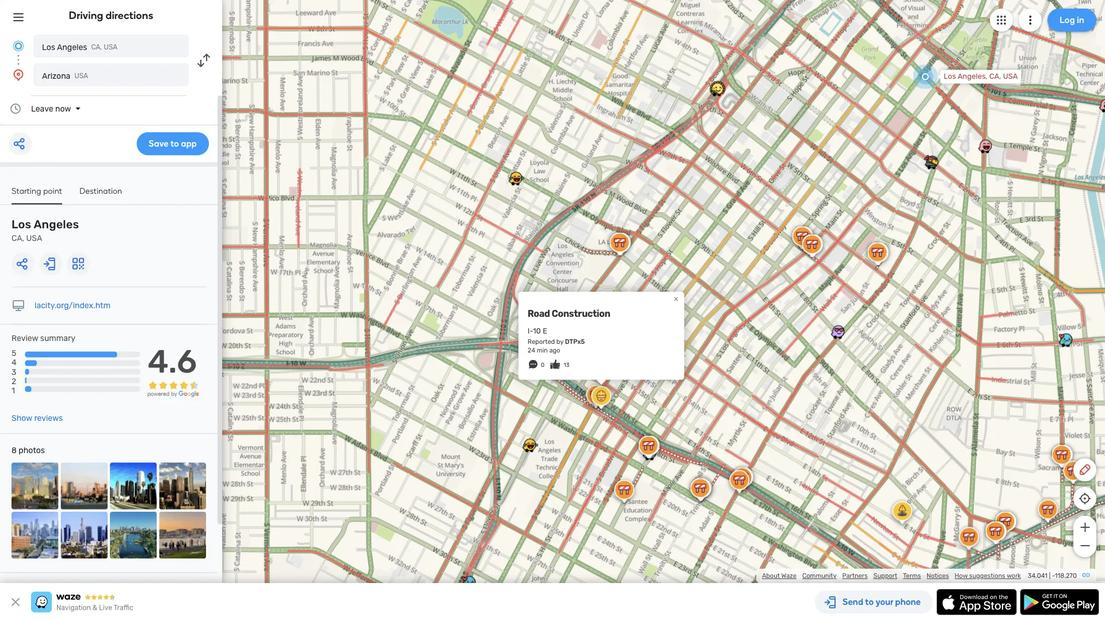 Task type: locate. For each thing, give the bounding box(es) containing it.
notices
[[927, 573, 949, 580]]

navigation & live traffic
[[56, 605, 133, 613]]

usa
[[104, 43, 118, 51], [74, 72, 88, 80], [1004, 72, 1018, 81], [26, 234, 42, 243]]

34.041
[[1028, 573, 1048, 580]]

directions
[[106, 9, 153, 22]]

zoom out image
[[1078, 540, 1093, 553]]

0 horizontal spatial ca,
[[12, 234, 24, 243]]

los angeles ca, usa down the driving
[[42, 42, 118, 52]]

driving directions
[[69, 9, 153, 22]]

×
[[674, 294, 679, 305]]

× link
[[671, 294, 682, 305]]

lacity.org/index.htm
[[35, 301, 111, 311]]

image 4 of los angeles, los angeles image
[[159, 463, 206, 510]]

ago
[[550, 347, 561, 355]]

clock image
[[9, 102, 22, 116]]

0 vertical spatial los angeles ca, usa
[[42, 42, 118, 52]]

1 horizontal spatial los
[[42, 42, 55, 52]]

1 vertical spatial angeles
[[34, 218, 79, 231]]

1 vertical spatial ca,
[[990, 72, 1002, 81]]

ca, down the driving
[[91, 43, 102, 51]]

usa down starting point button
[[26, 234, 42, 243]]

now
[[55, 104, 71, 113]]

los up the arizona
[[42, 42, 55, 52]]

usa right the arizona
[[74, 72, 88, 80]]

angeles inside the los angeles ca, usa
[[34, 218, 79, 231]]

2 vertical spatial ca,
[[12, 234, 24, 243]]

13
[[564, 362, 570, 369]]

los angeles ca, usa
[[42, 42, 118, 52], [12, 218, 79, 243]]

los down starting point button
[[12, 218, 31, 231]]

review summary
[[12, 334, 75, 343]]

support link
[[874, 573, 898, 580]]

current location image
[[12, 39, 25, 53]]

angeles up arizona usa
[[57, 42, 87, 52]]

los left angeles,
[[944, 72, 956, 81]]

24
[[528, 347, 536, 355]]

1
[[12, 386, 15, 396]]

los angeles ca, usa down starting point button
[[12, 218, 79, 243]]

0 vertical spatial los
[[42, 42, 55, 52]]

4
[[12, 358, 17, 368]]

search
[[56, 583, 82, 593]]

show
[[12, 414, 32, 424]]

|
[[1050, 573, 1051, 580]]

image 1 of los angeles, los angeles image
[[12, 463, 58, 510]]

for
[[83, 583, 94, 593]]

image 6 of los angeles, los angeles image
[[61, 513, 108, 559]]

118.270
[[1055, 573, 1077, 580]]

2 vertical spatial los
[[12, 218, 31, 231]]

image 2 of los angeles, los angeles image
[[61, 463, 108, 510]]

link image
[[1082, 571, 1091, 580]]

usa inside arizona usa
[[74, 72, 88, 80]]

i-
[[528, 327, 533, 336]]

angeles down the point
[[34, 218, 79, 231]]

2 horizontal spatial ca,
[[990, 72, 1002, 81]]

navigation
[[56, 605, 91, 613]]

how
[[955, 573, 968, 580]]

ca, down starting point button
[[12, 234, 24, 243]]

5 4 3 2 1
[[12, 349, 17, 396]]

by
[[557, 338, 564, 346]]

angeles
[[57, 42, 87, 52], [34, 218, 79, 231]]

2
[[12, 377, 16, 386]]

terms
[[903, 573, 921, 580]]

10
[[533, 327, 541, 336]]

x image
[[9, 596, 22, 610]]

los
[[42, 42, 55, 52], [944, 72, 956, 81], [12, 218, 31, 231]]

ca, right angeles,
[[990, 72, 1002, 81]]

image 8 of los angeles, los angeles image
[[159, 513, 206, 559]]

1 vertical spatial los angeles ca, usa
[[12, 218, 79, 243]]

support
[[874, 573, 898, 580]]

ca,
[[91, 43, 102, 51], [990, 72, 1002, 81], [12, 234, 24, 243]]

leave
[[31, 104, 53, 113]]

1 horizontal spatial ca,
[[91, 43, 102, 51]]

i-10 e reported by dtpx5 24 min ago
[[528, 327, 585, 355]]

arizona usa
[[42, 71, 88, 81]]

1 vertical spatial los
[[944, 72, 956, 81]]

0 horizontal spatial los
[[12, 218, 31, 231]]



Task type: vqa. For each thing, say whether or not it's contained in the screenshot.
Zoom In "image"
yes



Task type: describe. For each thing, give the bounding box(es) containing it.
traffic
[[114, 605, 133, 613]]

min
[[537, 347, 548, 355]]

starting point button
[[12, 186, 62, 205]]

people also search for
[[12, 583, 94, 593]]

about waze link
[[762, 573, 797, 580]]

usa down driving directions
[[104, 43, 118, 51]]

0 vertical spatial ca,
[[91, 43, 102, 51]]

road construction
[[528, 308, 611, 319]]

road
[[528, 308, 550, 319]]

how suggestions work link
[[955, 573, 1022, 580]]

3
[[12, 368, 16, 377]]

location image
[[12, 68, 25, 82]]

image 5 of los angeles, los angeles image
[[12, 513, 58, 559]]

0
[[541, 362, 545, 369]]

about waze community partners support terms notices how suggestions work
[[762, 573, 1022, 580]]

-
[[1053, 573, 1055, 580]]

4.6
[[148, 343, 197, 381]]

34.041 | -118.270
[[1028, 573, 1077, 580]]

waze
[[782, 573, 797, 580]]

8
[[12, 446, 17, 456]]

about
[[762, 573, 780, 580]]

work
[[1007, 573, 1022, 580]]

e
[[543, 327, 548, 336]]

live
[[99, 605, 112, 613]]

leave now
[[31, 104, 71, 113]]

destination
[[79, 186, 122, 196]]

also
[[39, 583, 54, 593]]

angeles,
[[958, 72, 988, 81]]

reported
[[528, 338, 555, 346]]

dtpx5
[[565, 338, 585, 346]]

partners link
[[843, 573, 868, 580]]

people
[[12, 583, 37, 593]]

notices link
[[927, 573, 949, 580]]

zoom in image
[[1078, 521, 1093, 535]]

reviews
[[34, 414, 63, 424]]

image 3 of los angeles, los angeles image
[[110, 463, 157, 510]]

arizona
[[42, 71, 70, 81]]

show reviews
[[12, 414, 63, 424]]

review
[[12, 334, 38, 343]]

community
[[803, 573, 837, 580]]

summary
[[40, 334, 75, 343]]

los angeles, ca, usa
[[944, 72, 1018, 81]]

partners
[[843, 573, 868, 580]]

community link
[[803, 573, 837, 580]]

terms link
[[903, 573, 921, 580]]

destination button
[[79, 186, 122, 204]]

starting point
[[12, 186, 62, 196]]

photos
[[19, 446, 45, 456]]

usa right angeles,
[[1004, 72, 1018, 81]]

2 horizontal spatial los
[[944, 72, 956, 81]]

starting
[[12, 186, 41, 196]]

image 7 of los angeles, los angeles image
[[110, 513, 157, 559]]

lacity.org/index.htm link
[[35, 301, 111, 311]]

&
[[93, 605, 97, 613]]

pencil image
[[1079, 464, 1092, 477]]

8 photos
[[12, 446, 45, 456]]

5
[[12, 349, 16, 359]]

computer image
[[12, 299, 25, 313]]

point
[[43, 186, 62, 196]]

driving
[[69, 9, 103, 22]]

suggestions
[[970, 573, 1006, 580]]

construction
[[552, 308, 611, 319]]

0 vertical spatial angeles
[[57, 42, 87, 52]]



